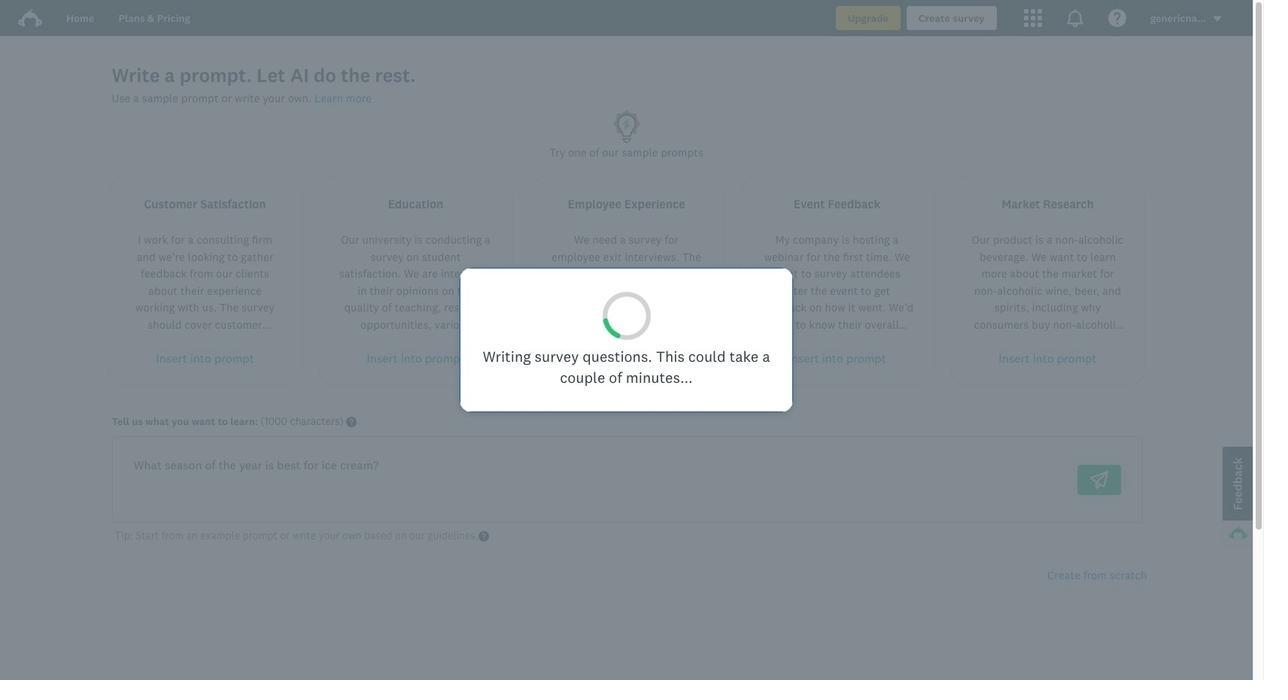 Task type: vqa. For each thing, say whether or not it's contained in the screenshot.
bottommost the Hover for help content image
yes



Task type: describe. For each thing, give the bounding box(es) containing it.
help icon image
[[1109, 9, 1127, 27]]

1 brand logo image from the top
[[18, 6, 42, 30]]

0 horizontal spatial hover for help content image
[[346, 417, 357, 428]]

notification center icon image
[[1067, 9, 1085, 27]]



Task type: locate. For each thing, give the bounding box(es) containing it.
products icon image
[[1024, 9, 1042, 27], [1024, 9, 1042, 27]]

0 vertical spatial hover for help content image
[[346, 417, 357, 428]]

dropdown arrow icon image
[[1213, 14, 1223, 24], [1214, 16, 1222, 22]]

hover for help content image
[[346, 417, 357, 428], [479, 532, 489, 542]]

1 horizontal spatial hover for help content image
[[479, 532, 489, 542]]

None text field
[[122, 447, 1060, 514]]

airplane icon that submits your build survey with ai prompt image
[[1091, 471, 1109, 489], [1091, 471, 1109, 489]]

brand logo image
[[18, 6, 42, 30], [18, 9, 42, 27]]

progress image
[[596, 286, 657, 347], [596, 286, 657, 347]]

progress bar
[[596, 286, 657, 347]]

light bulb with lightning bolt inside showing a new idea image
[[609, 107, 645, 144]]

2 brand logo image from the top
[[18, 9, 42, 27]]

1 vertical spatial hover for help content image
[[479, 532, 489, 542]]



